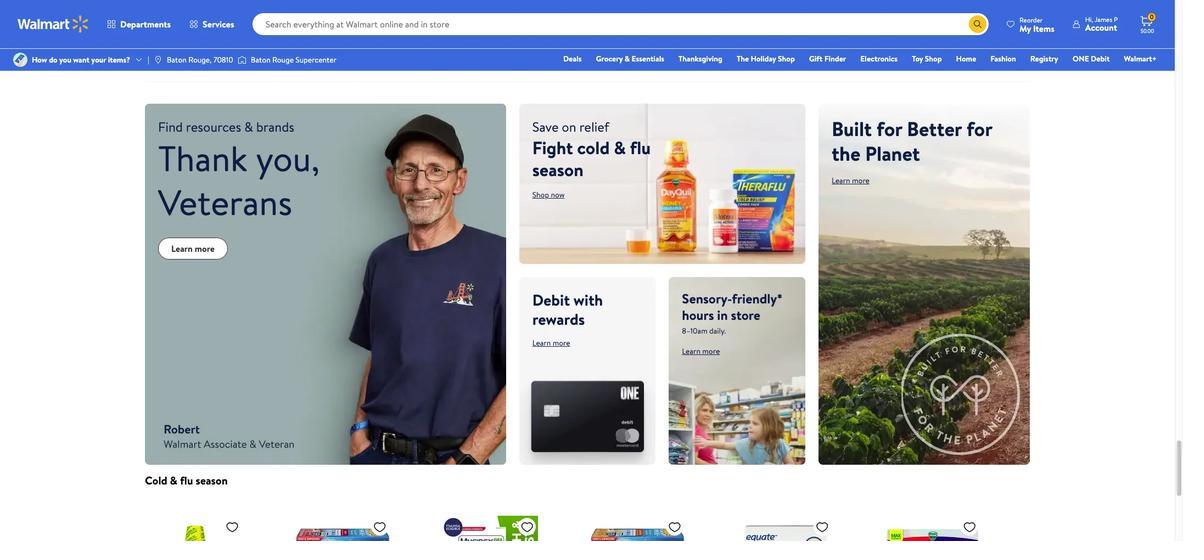 Task type: describe. For each thing, give the bounding box(es) containing it.
cold
[[145, 474, 167, 488]]

metal
[[771, 46, 792, 58]]

registry
[[1031, 53, 1059, 64]]

0 horizontal spatial shop
[[533, 190, 549, 201]]

learn for debit with rewards
[[533, 338, 551, 349]]

white
[[504, 22, 526, 34]]

fight
[[533, 136, 573, 160]]

cold & flu season
[[145, 474, 228, 488]]

& for cold & flu season
[[170, 474, 178, 488]]

grocery & essentials
[[596, 53, 665, 64]]

learn more link for built for better for the planet
[[832, 175, 870, 186]]

2 snoop from the left
[[238, 22, 262, 34]]

figurine
[[147, 46, 178, 58]]

one
[[1073, 53, 1090, 64]]

add to cart image for $19.96
[[742, 52, 755, 66]]

one debit link
[[1068, 53, 1115, 65]]

the inside snoop on the stoop 12" snoop dogg christmas red plush figurine
[[185, 22, 198, 34]]

toy
[[912, 53, 924, 64]]

foot
[[975, 22, 993, 34]]

product group containing now $27.51
[[590, 0, 722, 68]]

adventures,
[[676, 22, 722, 34]]

sensory-
[[682, 290, 732, 308]]

on
[[173, 22, 183, 34]]

essentials
[[632, 53, 665, 64]]

pillow,
[[339, 34, 363, 46]]

holiday inside $6.98 gingerbread man 10.5" x 14" decorative pillow, by holiday time
[[376, 34, 405, 46]]

add for airblown
[[903, 53, 916, 64]]

1 add button from the left
[[147, 50, 187, 68]]

14"
[[389, 22, 400, 34]]

thank you, veterans
[[158, 134, 320, 227]]

grocery
[[596, 53, 623, 64]]

better
[[907, 115, 962, 143]]

0
[[1150, 12, 1154, 22]]

holiday inside the holiday shop link
[[751, 53, 777, 64]]

baton for baton rouge, 70810
[[167, 54, 187, 65]]

x
[[382, 22, 387, 34]]

now
[[551, 190, 565, 201]]

gingerbread inside $5.98 18-count warm white led gingerbread string lights, 7 ft, by holiday time
[[442, 34, 490, 46]]

rouge,
[[188, 54, 212, 65]]

rouge
[[272, 54, 294, 65]]

10.5"
[[363, 22, 380, 34]]

add for $27.51
[[607, 53, 621, 64]]

friendly*
[[732, 290, 783, 308]]

18-
[[442, 22, 453, 34]]

8–10am
[[682, 326, 708, 337]]

flu inside fight cold & flu season
[[630, 136, 651, 160]]

dogg
[[147, 34, 168, 46]]

items
[[1034, 22, 1055, 34]]

gingerbread inside $6.98 gingerbread man 10.5" x 14" decorative pillow, by holiday time
[[295, 22, 342, 34]]

add for $19.96
[[755, 53, 769, 64]]

|
[[148, 54, 149, 65]]

time inside $5.98 18-count warm white led gingerbread string lights, 7 ft, by holiday time
[[473, 46, 491, 58]]

add button for airblown
[[885, 50, 925, 68]]

electronics link
[[856, 53, 903, 65]]

by inside $6.98 gingerbread man 10.5" x 14" decorative pillow, by holiday time
[[365, 34, 374, 46]]

how
[[32, 54, 47, 65]]

15-
[[856, 22, 867, 34]]

product group containing $5.98
[[442, 0, 575, 68]]

gift finder link
[[805, 53, 851, 65]]

1 add from the left
[[165, 53, 179, 64]]

miranda
[[826, 46, 857, 58]]

cold
[[577, 136, 610, 160]]

mucinex dm maximum strength 12-hour expectorant and cough suppressant tablets, 14 count image
[[442, 516, 538, 542]]

 image for baton
[[238, 54, 246, 65]]

$0.00
[[1141, 27, 1155, 35]]

learn more link for debit with rewards
[[533, 338, 570, 349]]

$16.88
[[885, 5, 912, 19]]

do
[[49, 54, 58, 65]]

rewards
[[533, 309, 585, 330]]

now for now $27.51
[[590, 5, 610, 19]]

more for thank you, veterans
[[195, 243, 215, 255]]

time inside $6.98 gingerbread man 10.5" x 14" decorative pillow, by holiday time
[[407, 34, 425, 46]]

add for 18-
[[460, 53, 474, 64]]

$6.98
[[295, 5, 318, 19]]

add button for gingerbread
[[295, 50, 335, 68]]

holiday inside $5.98 18-count warm white led gingerbread string lights, 7 ft, by holiday time
[[442, 46, 471, 58]]

emergen-c immune  triple action immune support powder, betavia (r), 1000mg vitamin c, b vitamins, vitamin d and antioxidants, raspberry – 30 count image
[[295, 516, 391, 542]]

nintendo
[[590, 34, 626, 46]]

1 horizontal spatial home
[[957, 53, 977, 64]]

$26.97
[[790, 6, 811, 17]]

emergen-c immune  triple action immune support powder, betavia (r), 1000mg vitamin c, bvitamins, vitamin d and antioxidants, super orange – 30 count image
[[590, 516, 686, 542]]

built for better for the planet
[[832, 115, 993, 168]]

debit inside debit with rewards
[[533, 290, 570, 311]]

my
[[1020, 22, 1032, 34]]

how do you want your items?
[[32, 54, 130, 65]]

ft,
[[550, 34, 559, 46]]

gift finder
[[810, 53, 847, 64]]

add to cart image for $27.51
[[594, 52, 607, 66]]

reorder
[[1020, 15, 1043, 24]]

in
[[718, 306, 728, 325]]

lights,
[[517, 34, 542, 46]]

store
[[731, 306, 761, 325]]

more for debit with rewards
[[553, 338, 570, 349]]

wanda
[[737, 22, 763, 34]]

set
[[737, 46, 750, 58]]

piece
[[835, 34, 855, 46]]

now $27.51 $39.99 the grinch: christmas adventures, nintendo switch
[[590, 5, 722, 46]]

rack
[[794, 46, 813, 58]]

toy shop link
[[907, 53, 947, 65]]

count
[[453, 22, 477, 34]]

add button for $27.51
[[590, 50, 630, 68]]

baton rouge, 70810
[[167, 54, 233, 65]]

product group containing now $19.96
[[737, 0, 870, 70]]

warm
[[479, 22, 502, 34]]

gift
[[810, 53, 823, 64]]

season inside fight cold & flu season
[[533, 158, 584, 182]]

add to favorites list, emergen-c immune  triple action immune support powder, betavia (r), 1000mg vitamin c, b vitamins, vitamin d and antioxidants, raspberry – 30 count image
[[373, 521, 386, 535]]

you,
[[256, 134, 320, 183]]

plush
[[228, 34, 248, 46]]

deals
[[564, 53, 582, 64]]

playful
[[925, 34, 951, 46]]

add to cart image for $16.88
[[889, 52, 903, 66]]

1 for from the left
[[877, 115, 903, 143]]

shop now link
[[533, 190, 565, 201]]

registry link
[[1026, 53, 1064, 65]]

fuel
[[838, 22, 854, 34]]

1 vertical spatial flu
[[180, 474, 193, 488]]

equate nighttime severe cold and flu relief, max strength, 12 fl oz image
[[147, 516, 243, 542]]

Search search field
[[252, 13, 989, 35]]

search icon image
[[974, 20, 983, 29]]



Task type: locate. For each thing, give the bounding box(es) containing it.
add to cart image for $5.98
[[447, 52, 460, 66]]

0 vertical spatial debit
[[1091, 53, 1110, 64]]

4 add button from the left
[[590, 50, 630, 68]]

snoop
[[147, 22, 171, 34], [238, 22, 262, 34]]

the left planet
[[832, 140, 861, 168]]

$39.99
[[641, 6, 663, 17]]

add to cart image down 18-
[[447, 52, 460, 66]]

1 horizontal spatial season
[[533, 158, 584, 182]]

$6.98 gingerbread man 10.5" x 14" decorative pillow, by holiday time
[[295, 5, 425, 46]]

1 baton from the left
[[167, 54, 187, 65]]

planet
[[866, 140, 920, 168]]

1 horizontal spatial holiday
[[442, 46, 471, 58]]

fight cold & flu season
[[533, 136, 651, 182]]

1 add to cart image from the left
[[152, 52, 165, 66]]

2 horizontal spatial holiday
[[751, 53, 777, 64]]

add to cart image down nintendo
[[594, 52, 607, 66]]

shop right toy
[[925, 53, 942, 64]]

thanksgiving link
[[674, 53, 728, 65]]

0 vertical spatial &
[[625, 53, 630, 64]]

0 horizontal spatial baton
[[167, 54, 187, 65]]

add button for $19.96
[[737, 50, 778, 68]]

$16.88 airblown inflatables 3.5 foot christmas playful puppy
[[885, 5, 993, 46]]

by inside "now $19.96 $26.97 wanda june home santa's fuel 15- ounce stoneware mug 5-piece set with metal rack by miranda lambert"
[[815, 46, 824, 58]]

by right 'pillow,'
[[365, 34, 374, 46]]

snoop left on
[[147, 22, 171, 34]]

5-
[[826, 34, 835, 46]]

1 product group from the left
[[147, 0, 279, 68]]

add right set
[[755, 53, 769, 64]]

0 horizontal spatial season
[[196, 474, 228, 488]]

for right better
[[967, 115, 993, 143]]

baton
[[167, 54, 187, 65], [251, 54, 271, 65]]

shop left now
[[533, 190, 549, 201]]

& inside fight cold & flu season
[[614, 136, 626, 160]]

2 horizontal spatial by
[[815, 46, 824, 58]]

electronics
[[861, 53, 898, 64]]

add
[[165, 53, 179, 64], [312, 53, 326, 64], [460, 53, 474, 64], [607, 53, 621, 64], [755, 53, 769, 64], [903, 53, 916, 64]]

add to favorites list, vicks dayquil and nyquil severe cold and flu medicine liquicaps, over-the-counter medicine, 24 ct image
[[964, 521, 977, 535]]

home down puppy
[[957, 53, 977, 64]]

with inside "now $19.96 $26.97 wanda june home santa's fuel 15- ounce stoneware mug 5-piece set with metal rack by miranda lambert"
[[752, 46, 768, 58]]

christmas up "baton rouge, 70810"
[[170, 34, 209, 46]]

debit with rewards
[[533, 290, 603, 330]]

add to favorites list, equate non-drowsy daytime and nighttime multi-symptom cold caplets, 24 count image
[[816, 521, 829, 535]]

reorder my items
[[1020, 15, 1055, 34]]

1 snoop from the left
[[147, 22, 171, 34]]

time right 14"
[[407, 34, 425, 46]]

1 horizontal spatial add to cart image
[[889, 52, 903, 66]]

1 horizontal spatial debit
[[1091, 53, 1110, 64]]

christmas inside the 'now $27.51 $39.99 the grinch: christmas adventures, nintendo switch'
[[636, 22, 674, 34]]

1 horizontal spatial shop
[[778, 53, 795, 64]]

add down nintendo
[[607, 53, 621, 64]]

walmart+
[[1125, 53, 1157, 64]]

1 horizontal spatial baton
[[251, 54, 271, 65]]

by right rack
[[815, 46, 824, 58]]

1 vertical spatial &
[[614, 136, 626, 160]]

0 horizontal spatial snoop
[[147, 22, 171, 34]]

1 vertical spatial with
[[574, 290, 603, 311]]

6 product group from the left
[[885, 0, 1017, 68]]

with inside debit with rewards
[[574, 290, 603, 311]]

add right electronics
[[903, 53, 916, 64]]

$19.96
[[759, 5, 785, 19]]

0 horizontal spatial for
[[877, 115, 903, 143]]

home inside "now $19.96 $26.97 wanda june home santa's fuel 15- ounce stoneware mug 5-piece set with metal rack by miranda lambert"
[[785, 22, 808, 34]]

more down rewards on the bottom left
[[553, 338, 570, 349]]

lambert
[[737, 58, 769, 70]]

$5.98
[[442, 5, 466, 19]]

thanksgiving
[[679, 53, 723, 64]]

services
[[203, 18, 234, 30]]

the holiday shop link
[[732, 53, 800, 65]]

now for now $19.96
[[737, 5, 757, 19]]

home link
[[952, 53, 982, 65]]

holiday
[[376, 34, 405, 46], [442, 46, 471, 58], [751, 53, 777, 64]]

equate non-drowsy daytime and nighttime multi-symptom cold caplets, 24 count image
[[737, 516, 834, 542]]

shop now
[[533, 190, 565, 201]]

add to favorites list, emergen-c immune  triple action immune support powder, betavia (r), 1000mg vitamin c, bvitamins, vitamin d and antioxidants, super orange – 30 count image
[[668, 521, 682, 535]]

2 horizontal spatial christmas
[[885, 34, 923, 46]]

departments
[[120, 18, 171, 30]]

2 add from the left
[[312, 53, 326, 64]]

for right built
[[877, 115, 903, 143]]

holiday right 'pillow,'
[[376, 34, 405, 46]]

christmas for airblown
[[885, 34, 923, 46]]

1 vertical spatial season
[[196, 474, 228, 488]]

more down daily.
[[703, 346, 720, 357]]

account
[[1086, 21, 1118, 34]]

0 horizontal spatial christmas
[[170, 34, 209, 46]]

vicks dayquil and nyquil severe cold and flu medicine liquicaps, over-the-counter medicine, 24 ct image
[[885, 516, 981, 542]]

deals link
[[559, 53, 587, 65]]

add right |
[[165, 53, 179, 64]]

0 horizontal spatial the
[[590, 22, 604, 34]]

you
[[59, 54, 71, 65]]

6 add from the left
[[903, 53, 916, 64]]

3 add to cart image from the left
[[594, 52, 607, 66]]

christmas inside snoop on the stoop 12" snoop dogg christmas red plush figurine
[[170, 34, 209, 46]]

snoop right 12"
[[238, 22, 262, 34]]

sensory-friendly* hours in store 8–10am daily.
[[682, 290, 783, 337]]

3 add from the left
[[460, 53, 474, 64]]

string
[[492, 34, 515, 46]]

add for gingerbread
[[312, 53, 326, 64]]

2 vertical spatial &
[[170, 474, 178, 488]]

5 add button from the left
[[737, 50, 778, 68]]

$27.51
[[612, 5, 637, 19]]

your
[[91, 54, 106, 65]]

more down planet
[[852, 175, 870, 186]]

june
[[765, 22, 783, 34]]

by right ft,
[[561, 34, 570, 46]]

mug
[[807, 34, 824, 46]]

services button
[[180, 11, 244, 37]]

0 vertical spatial home
[[785, 22, 808, 34]]

product group
[[147, 0, 279, 68], [295, 0, 427, 68], [442, 0, 575, 68], [590, 0, 722, 68], [737, 0, 870, 70], [885, 0, 1017, 68]]

walmart+ link
[[1120, 53, 1162, 65]]

1 horizontal spatial with
[[752, 46, 768, 58]]

items?
[[108, 54, 130, 65]]

0 vertical spatial with
[[752, 46, 768, 58]]

fashion link
[[986, 53, 1021, 65]]

ounce
[[737, 34, 763, 46]]

1 horizontal spatial flu
[[630, 136, 651, 160]]

2 product group from the left
[[295, 0, 427, 68]]

6 add button from the left
[[885, 50, 925, 68]]

0 horizontal spatial home
[[785, 22, 808, 34]]

hi, james p account
[[1086, 15, 1118, 34]]

add to favorites list, equate nighttime severe cold and flu relief, max strength, 12 fl oz image
[[226, 521, 239, 535]]

now left $27.51
[[590, 5, 610, 19]]

1 horizontal spatial gingerbread
[[442, 34, 490, 46]]

season up now
[[533, 158, 584, 182]]

inflatables
[[921, 22, 960, 34]]

0 vertical spatial the
[[590, 22, 604, 34]]

now inside "now $19.96 $26.97 wanda june home santa's fuel 15- ounce stoneware mug 5-piece set with metal rack by miranda lambert"
[[737, 5, 757, 19]]

baton left rouge,
[[167, 54, 187, 65]]

holiday down count
[[442, 46, 471, 58]]

the left grinch: at right
[[590, 22, 604, 34]]

 image
[[13, 53, 27, 67], [238, 54, 246, 65]]

1 horizontal spatial the
[[832, 140, 861, 168]]

puppy
[[953, 34, 977, 46]]

 image left how
[[13, 53, 27, 67]]

0 horizontal spatial debit
[[533, 290, 570, 311]]

0 horizontal spatial  image
[[13, 53, 27, 67]]

2 horizontal spatial shop
[[925, 53, 942, 64]]

daily.
[[710, 326, 726, 337]]

the down 'ounce'
[[737, 53, 749, 64]]

1 vertical spatial home
[[957, 53, 977, 64]]

shop down the stoneware
[[778, 53, 795, 64]]

toy shop
[[912, 53, 942, 64]]

0 horizontal spatial by
[[365, 34, 374, 46]]

more for built for better for the planet
[[852, 175, 870, 186]]

the right on
[[185, 22, 198, 34]]

2 for from the left
[[967, 115, 993, 143]]

product group containing $16.88
[[885, 0, 1017, 68]]

decorative
[[295, 34, 337, 46]]

3 add button from the left
[[442, 50, 482, 68]]

learn more for thank you, veterans
[[171, 243, 215, 255]]

1 now from the left
[[590, 5, 610, 19]]

& for grocery & essentials
[[625, 53, 630, 64]]

add to cart image
[[447, 52, 460, 66], [889, 52, 903, 66]]

0 vertical spatial the
[[185, 22, 198, 34]]

time left 'string'
[[473, 46, 491, 58]]

christmas up toy
[[885, 34, 923, 46]]

thank
[[158, 134, 248, 183]]

santa's
[[810, 22, 836, 34]]

2 add to cart image from the left
[[299, 52, 312, 66]]

Walmart Site-Wide search field
[[252, 13, 989, 35]]

walmart image
[[18, 15, 89, 33]]

now inside the 'now $27.51 $39.99 the grinch: christmas adventures, nintendo switch'
[[590, 5, 610, 19]]

1 horizontal spatial now
[[737, 5, 757, 19]]

baton left rouge
[[251, 54, 271, 65]]

7
[[544, 34, 548, 46]]

 image right 70810
[[238, 54, 246, 65]]

 image for how
[[13, 53, 27, 67]]

learn more for debit with rewards
[[533, 338, 570, 349]]

james
[[1095, 15, 1113, 24]]

grocery & essentials link
[[591, 53, 670, 65]]

1 add to cart image from the left
[[447, 52, 460, 66]]

now up wanda
[[737, 5, 757, 19]]

add to cart image right |
[[152, 52, 165, 66]]

add down decorative
[[312, 53, 326, 64]]

learn for thank you, veterans
[[171, 243, 193, 255]]

debit inside one debit link
[[1091, 53, 1110, 64]]

grinch:
[[606, 22, 634, 34]]

1 horizontal spatial snoop
[[238, 22, 262, 34]]

2 now from the left
[[737, 5, 757, 19]]

learn more for built for better for the planet
[[832, 175, 870, 186]]

product group containing snoop on the stoop 12" snoop dogg christmas red plush figurine
[[147, 0, 279, 68]]

3 product group from the left
[[442, 0, 575, 68]]

4 product group from the left
[[590, 0, 722, 68]]

holiday right set
[[751, 53, 777, 64]]

debit
[[1091, 53, 1110, 64], [533, 290, 570, 311]]

gingerbread
[[295, 22, 342, 34], [442, 34, 490, 46]]

baton rouge supercenter
[[251, 54, 337, 65]]

5 add from the left
[[755, 53, 769, 64]]

christmas inside $16.88 airblown inflatables 3.5 foot christmas playful puppy
[[885, 34, 923, 46]]

0 horizontal spatial flu
[[180, 474, 193, 488]]

the inside the 'now $27.51 $39.99 the grinch: christmas adventures, nintendo switch'
[[590, 22, 604, 34]]

1 horizontal spatial by
[[561, 34, 570, 46]]

more down veterans
[[195, 243, 215, 255]]

led
[[528, 22, 544, 34]]

0 horizontal spatial with
[[574, 290, 603, 311]]

0 horizontal spatial now
[[590, 5, 610, 19]]

2 add to cart image from the left
[[889, 52, 903, 66]]

gingerbread down $6.98
[[295, 22, 342, 34]]

learn more
[[832, 175, 870, 186], [171, 243, 215, 255], [533, 338, 570, 349], [682, 346, 720, 357]]

5 product group from the left
[[737, 0, 870, 70]]

red
[[211, 34, 226, 46]]

1 horizontal spatial christmas
[[636, 22, 674, 34]]

christmas for $27.51
[[636, 22, 674, 34]]

switch
[[628, 34, 653, 46]]

add to cart image down decorative
[[299, 52, 312, 66]]

1 vertical spatial the
[[737, 53, 749, 64]]

1 horizontal spatial  image
[[238, 54, 246, 65]]

by inside $5.98 18-count warm white led gingerbread string lights, 7 ft, by holiday time
[[561, 34, 570, 46]]

the inside built for better for the planet
[[832, 140, 861, 168]]

1 vertical spatial the
[[832, 140, 861, 168]]

product group containing $6.98
[[295, 0, 427, 68]]

built
[[832, 115, 872, 143]]

time
[[407, 34, 425, 46], [473, 46, 491, 58]]

1 horizontal spatial for
[[967, 115, 993, 143]]

home down $26.97
[[785, 22, 808, 34]]

0 vertical spatial flu
[[630, 136, 651, 160]]

0 vertical spatial season
[[533, 158, 584, 182]]

stoop
[[200, 22, 222, 34]]

add button
[[147, 50, 187, 68], [295, 50, 335, 68], [442, 50, 482, 68], [590, 50, 630, 68], [737, 50, 778, 68], [885, 50, 925, 68]]

1 horizontal spatial the
[[737, 53, 749, 64]]

christmas down $39.99
[[636, 22, 674, 34]]

add to favorites list, mucinex dm maximum strength 12-hour expectorant and cough suppressant tablets, 14 count image
[[521, 521, 534, 535]]

4 add from the left
[[607, 53, 621, 64]]

add to cart image left toy
[[889, 52, 903, 66]]

want
[[73, 54, 90, 65]]

gingerbread down the $5.98 at the top of the page
[[442, 34, 490, 46]]

add to cart image for gingerbread
[[299, 52, 312, 66]]

season up equate nighttime severe cold and flu relief, max strength, 12 fl oz image at the left bottom of page
[[196, 474, 228, 488]]

0 horizontal spatial time
[[407, 34, 425, 46]]

0 $0.00
[[1141, 12, 1155, 35]]

with
[[752, 46, 768, 58], [574, 290, 603, 311]]

0 horizontal spatial holiday
[[376, 34, 405, 46]]

add button for 18-
[[442, 50, 482, 68]]

2 add button from the left
[[295, 50, 335, 68]]

0 horizontal spatial gingerbread
[[295, 22, 342, 34]]

christmas
[[636, 22, 674, 34], [170, 34, 209, 46], [885, 34, 923, 46]]

0 horizontal spatial the
[[185, 22, 198, 34]]

0 horizontal spatial add to cart image
[[447, 52, 460, 66]]

2 baton from the left
[[251, 54, 271, 65]]

add down count
[[460, 53, 474, 64]]

4 add to cart image from the left
[[742, 52, 755, 66]]

fashion
[[991, 53, 1017, 64]]

 image
[[154, 55, 162, 64]]

add to cart image down 'ounce'
[[742, 52, 755, 66]]

learn for built for better for the planet
[[832, 175, 851, 186]]

1 horizontal spatial time
[[473, 46, 491, 58]]

now $19.96 $26.97 wanda june home santa's fuel 15- ounce stoneware mug 5-piece set with metal rack by miranda lambert
[[737, 5, 867, 70]]

supercenter
[[296, 54, 337, 65]]

for
[[877, 115, 903, 143], [967, 115, 993, 143]]

add to cart image
[[152, 52, 165, 66], [299, 52, 312, 66], [594, 52, 607, 66], [742, 52, 755, 66]]

learn more link for thank you, veterans
[[158, 238, 228, 260]]

1 vertical spatial debit
[[533, 290, 570, 311]]

baton for baton rouge supercenter
[[251, 54, 271, 65]]

hi,
[[1086, 15, 1094, 24]]



Task type: vqa. For each thing, say whether or not it's contained in the screenshot.
'Desert,'
no



